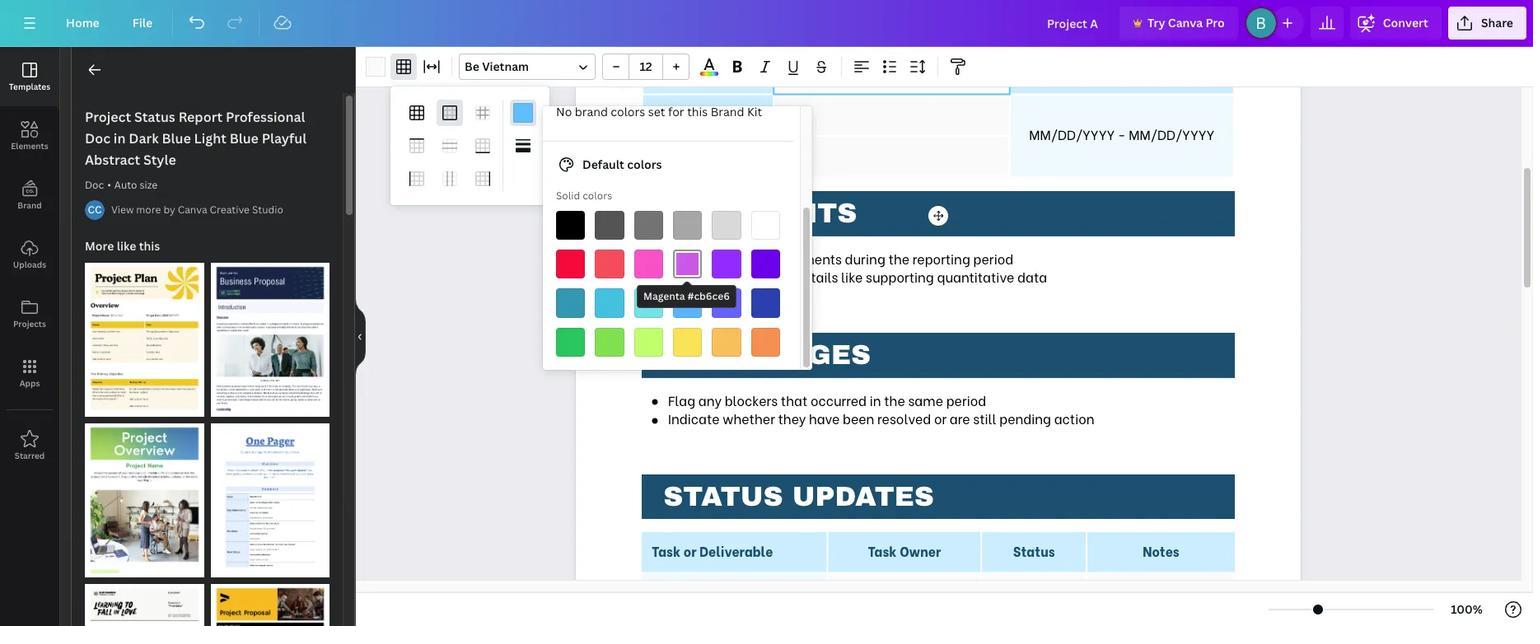 Task type: locate. For each thing, give the bounding box(es) containing it.
canva right try in the top right of the page
[[1169, 15, 1203, 30]]

black #000000 image
[[556, 211, 585, 240]]

turquoise blue #5ce1e6 image
[[634, 289, 664, 318], [634, 289, 664, 318]]

or
[[935, 409, 947, 428]]

try canva pro button
[[1120, 7, 1239, 40]]

period inside list the main achievements during the reporting period when possible, add details like supporting quantitative data
[[974, 249, 1014, 268]]

blue up style
[[162, 129, 191, 148]]

gray #737373 image
[[634, 211, 664, 240], [634, 211, 664, 240]]

aqua blue #0cc0df image
[[595, 289, 624, 318]]

in inside project status report professional doc in dark blue light blue playful abstract style
[[114, 129, 126, 148]]

cobalt blue #004aad image
[[751, 289, 781, 318], [751, 289, 781, 318]]

list the main achievements during the reporting period when possible, add details like supporting quantitative data
[[668, 249, 1048, 286]]

0 horizontal spatial like
[[117, 238, 136, 254]]

period inside flag any blockers that occurred in the same period indicate whether they have been resolved or are still pending action
[[947, 390, 987, 409]]

supporting
[[866, 267, 934, 286]]

professional
[[226, 108, 305, 126]]

orange #ff914d image
[[751, 328, 781, 357], [751, 328, 781, 357]]

0 horizontal spatial in
[[114, 129, 126, 148]]

1 vertical spatial canva
[[178, 203, 207, 217]]

brand left kit
[[711, 104, 745, 119]]

0 vertical spatial this
[[688, 104, 708, 119]]

magenta #cb6ce6 image
[[673, 250, 703, 279]]

0 horizontal spatial canva
[[178, 203, 207, 217]]

None text field
[[993, 573, 1076, 626]]

project plan professional doc in yellow black friendly corporate style image
[[85, 263, 204, 417]]

action
[[1055, 409, 1095, 428]]

1 vertical spatial in
[[870, 390, 881, 409]]

in inside flag any blockers that occurred in the same period indicate whether they have been resolved or are still pending action
[[870, 390, 881, 409]]

like right details
[[842, 267, 863, 286]]

in up abstract
[[114, 129, 126, 148]]

tv & film script professional doc in black and white agnostic style group
[[85, 575, 204, 626]]

group
[[603, 54, 690, 80]]

0 vertical spatial period
[[974, 249, 1014, 268]]

bright red #ff3131 image
[[556, 250, 585, 279]]

green #00bf63 image
[[556, 328, 585, 357]]

when
[[668, 267, 706, 286]]

violet #5e17eb image
[[751, 250, 781, 279]]

the
[[693, 249, 715, 268], [889, 249, 910, 268], [885, 390, 906, 409]]

doc inside project status report professional doc in dark blue light blue playful abstract style
[[85, 129, 110, 148]]

data
[[1018, 267, 1048, 286]]

magenta #cb6ce6
[[644, 289, 730, 303]]

canva
[[1169, 15, 1203, 30], [178, 203, 207, 217]]

one pager doc in black and white blue light blue classic professional style group
[[211, 414, 330, 578]]

blue
[[162, 129, 191, 148], [230, 129, 259, 148]]

try canva pro
[[1148, 15, 1225, 30]]

canva creative studio element
[[85, 200, 105, 220]]

0 horizontal spatial brand
[[18, 199, 42, 211]]

file button
[[119, 7, 166, 40]]

lime #c1ff72 image
[[634, 328, 664, 357], [634, 328, 664, 357]]

doc
[[85, 129, 110, 148], [85, 178, 104, 192]]

1 vertical spatial doc
[[85, 178, 104, 192]]

2 vertical spatial colors
[[583, 188, 613, 202]]

this down more at the left top of page
[[139, 238, 160, 254]]

1 vertical spatial period
[[947, 390, 987, 409]]

magenta #cb6ce6 image
[[673, 250, 703, 279]]

apps
[[19, 377, 40, 389]]

brand button
[[0, 166, 59, 225]]

no brand colors set for this brand kit
[[556, 104, 763, 119]]

details
[[795, 267, 839, 286]]

occurred
[[811, 390, 867, 409]]

in
[[114, 129, 126, 148], [870, 390, 881, 409]]

brand
[[575, 104, 608, 119]]

0 vertical spatial canva
[[1169, 15, 1203, 30]]

set
[[648, 104, 666, 119]]

white #ffffff image
[[751, 211, 781, 240], [751, 211, 781, 240]]

the left same
[[885, 390, 906, 409]]

1 vertical spatial like
[[842, 267, 863, 286]]

try
[[1148, 15, 1166, 30]]

colors right default
[[627, 156, 662, 172]]

brand up uploads button
[[18, 199, 42, 211]]

the right during
[[889, 249, 910, 268]]

colors right solid
[[583, 188, 613, 202]]

more
[[85, 238, 114, 254]]

1 vertical spatial this
[[139, 238, 160, 254]]

colors left set
[[611, 104, 646, 119]]

convert
[[1384, 15, 1429, 30]]

blue down professional
[[230, 129, 259, 148]]

doc up canva creative studio icon at the top of page
[[85, 178, 104, 192]]

are
[[950, 409, 971, 428]]

1 horizontal spatial canva
[[1169, 15, 1203, 30]]

canva right by
[[178, 203, 207, 217]]

project proposal professional doc in yellow black color blocks style group
[[211, 575, 330, 626]]

magenta
[[644, 289, 685, 303]]

green #00bf63 image
[[556, 328, 585, 357]]

flag
[[668, 390, 696, 409]]

pink #ff66c4 image
[[634, 250, 664, 279], [634, 250, 664, 279]]

default
[[583, 156, 625, 172]]

light
[[194, 129, 227, 148]]

home link
[[53, 7, 113, 40]]

coral red #ff5757 image
[[595, 250, 624, 279], [595, 250, 624, 279]]

gray #a6a6a6 image
[[673, 211, 703, 240], [673, 211, 703, 240]]

bright red #ff3131 image
[[556, 250, 585, 279]]

light gray #d9d9d9 image
[[712, 211, 742, 240]]

main menu bar
[[0, 0, 1534, 47]]

0 vertical spatial in
[[114, 129, 126, 148]]

1 horizontal spatial in
[[870, 390, 881, 409]]

hide image
[[355, 297, 366, 376]]

0 vertical spatial doc
[[85, 129, 110, 148]]

more
[[136, 203, 161, 217]]

100%
[[1452, 602, 1484, 617]]

list
[[668, 249, 690, 268]]

1 horizontal spatial like
[[842, 267, 863, 286]]

one pager doc in black and white blue light blue classic professional style image
[[211, 424, 330, 578]]

blockers
[[725, 390, 778, 409]]

#3cc0ff image
[[513, 103, 533, 123], [513, 103, 533, 123]]

0 vertical spatial like
[[117, 238, 136, 254]]

1 vertical spatial colors
[[627, 156, 662, 172]]

like right the more
[[117, 238, 136, 254]]

dark gray #545454 image
[[595, 211, 624, 240], [595, 211, 624, 240]]

0 vertical spatial colors
[[611, 104, 646, 119]]

doc down project on the left top
[[85, 129, 110, 148]]

in right occurred
[[870, 390, 881, 409]]

achievements
[[753, 249, 842, 268]]

this
[[688, 104, 708, 119], [139, 238, 160, 254]]

indicate
[[668, 409, 720, 428]]

dark turquoise #0097b2 image
[[556, 289, 585, 318], [556, 289, 585, 318]]

0 horizontal spatial blue
[[162, 129, 191, 148]]

be vietnam button
[[459, 54, 596, 80]]

projects
[[13, 318, 46, 330]]

1 doc from the top
[[85, 129, 110, 148]]

project status report professional doc in dark blue light blue playful abstract style
[[85, 108, 307, 169]]

period
[[974, 249, 1014, 268], [947, 390, 987, 409]]

project
[[85, 108, 131, 126]]

abstract
[[85, 151, 140, 169]]

playful
[[262, 129, 307, 148]]

1 horizontal spatial brand
[[711, 104, 745, 119]]

share button
[[1449, 7, 1527, 40]]

light blue #38b6ff image
[[673, 289, 703, 318], [673, 289, 703, 318]]

projects button
[[0, 284, 59, 344]]

flag any blockers that occurred in the same period indicate whether they have been resolved or are still pending action
[[668, 390, 1095, 428]]

purple #8c52ff image
[[712, 250, 742, 279], [712, 250, 742, 279]]

be
[[465, 59, 480, 74]]

templates button
[[0, 47, 59, 106]]

0 vertical spatial brand
[[711, 104, 745, 119]]

royal blue #5271ff image
[[712, 289, 742, 318]]

this right for
[[688, 104, 708, 119]]

solid
[[556, 188, 580, 202]]

1 vertical spatial brand
[[18, 199, 42, 211]]

yellow #ffde59 image
[[673, 328, 703, 357]]

side panel tab list
[[0, 47, 59, 476]]

more like this
[[85, 238, 160, 254]]

project overview doc in light green blue vibrant professional style group
[[85, 414, 204, 578]]

colors for default colors
[[627, 156, 662, 172]]

no
[[556, 104, 572, 119]]

period right same
[[947, 390, 987, 409]]

whether
[[723, 409, 775, 428]]

grass green #7ed957 image
[[595, 328, 624, 357]]

1 horizontal spatial this
[[688, 104, 708, 119]]

period left the data
[[974, 249, 1014, 268]]

1 horizontal spatial blue
[[230, 129, 259, 148]]



Task type: vqa. For each thing, say whether or not it's contained in the screenshot.
Stephanie Aranda icon
no



Task type: describe. For each thing, give the bounding box(es) containing it.
0 horizontal spatial this
[[139, 238, 160, 254]]

that
[[781, 390, 808, 409]]

dark
[[129, 129, 159, 148]]

100% button
[[1441, 597, 1494, 623]]

violet #5e17eb image
[[751, 250, 781, 279]]

canva creative studio image
[[85, 200, 105, 220]]

be vietnam
[[465, 59, 529, 74]]

have
[[809, 409, 840, 428]]

status
[[134, 108, 175, 126]]

during
[[845, 249, 886, 268]]

light gray #d9d9d9 image
[[712, 211, 742, 240]]

peach #ffbd59 image
[[712, 328, 742, 357]]

elements button
[[0, 106, 59, 166]]

starred
[[15, 450, 45, 462]]

still
[[974, 409, 997, 428]]

like inside list the main achievements during the reporting period when possible, add details like supporting quantitative data
[[842, 267, 863, 286]]

by
[[164, 203, 175, 217]]

aqua blue #0cc0df image
[[595, 289, 624, 318]]

solid colors
[[556, 188, 613, 202]]

add
[[768, 267, 792, 286]]

#fafafa image
[[366, 57, 386, 77]]

#cb6ce6
[[688, 289, 730, 303]]

in for doc
[[114, 129, 126, 148]]

reporting
[[913, 249, 971, 268]]

style
[[143, 151, 176, 169]]

yellow #ffde59 image
[[673, 328, 703, 357]]

studio
[[252, 203, 283, 217]]

Design title text field
[[1034, 7, 1113, 40]]

apps button
[[0, 344, 59, 403]]

possible,
[[709, 267, 765, 286]]

view
[[111, 203, 134, 217]]

1 blue from the left
[[162, 129, 191, 148]]

the inside flag any blockers that occurred in the same period indicate whether they have been resolved or are still pending action
[[885, 390, 906, 409]]

creative
[[210, 203, 250, 217]]

vietnam
[[482, 59, 529, 74]]

project proposal professional doc in yellow black color blocks style image
[[211, 584, 330, 626]]

auto size
[[114, 178, 158, 192]]

been
[[843, 409, 875, 428]]

2 blue from the left
[[230, 129, 259, 148]]

elements
[[11, 140, 48, 152]]

same
[[909, 390, 944, 409]]

resolved
[[878, 409, 932, 428]]

pro
[[1206, 15, 1225, 30]]

any
[[699, 390, 722, 409]]

peach #ffbd59 image
[[712, 328, 742, 357]]

black #000000 image
[[556, 211, 585, 240]]

auto
[[114, 178, 137, 192]]

report
[[179, 108, 223, 126]]

the right list
[[693, 249, 715, 268]]

brand inside button
[[18, 199, 42, 211]]

convert button
[[1351, 7, 1442, 40]]

default colors
[[583, 156, 662, 172]]

home
[[66, 15, 100, 30]]

pending
[[1000, 409, 1052, 428]]

royal blue #5271ff image
[[712, 289, 742, 318]]

– – number field
[[635, 59, 658, 74]]

color range image
[[701, 72, 719, 76]]

uploads
[[13, 259, 46, 270]]

templates
[[9, 81, 50, 92]]

2 doc from the top
[[85, 178, 104, 192]]

canva inside "main" menu bar
[[1169, 15, 1203, 30]]

they
[[778, 409, 806, 428]]

business proposal professional doc in dark blue green abstract professional style group
[[211, 253, 330, 417]]

view more by canva creative studio button
[[111, 202, 283, 218]]

main
[[718, 249, 750, 268]]

grass green #7ed957 image
[[595, 328, 624, 357]]

share
[[1482, 15, 1514, 30]]

for
[[668, 104, 685, 119]]

file
[[133, 15, 153, 30]]

kit
[[747, 104, 763, 119]]

quantitative
[[938, 267, 1015, 286]]

size
[[140, 178, 158, 192]]

project overview doc in light green blue vibrant professional style image
[[85, 424, 204, 578]]

business proposal professional doc in dark blue green abstract professional style image
[[211, 263, 330, 417]]

in for occurred
[[870, 390, 881, 409]]

view more by canva creative studio
[[111, 203, 283, 217]]

starred button
[[0, 416, 59, 476]]

uploads button
[[0, 225, 59, 284]]

tv & film script professional doc in black and white agnostic style image
[[85, 584, 204, 626]]

project plan professional doc in yellow black friendly corporate style group
[[85, 253, 204, 417]]

colors for solid colors
[[583, 188, 613, 202]]



